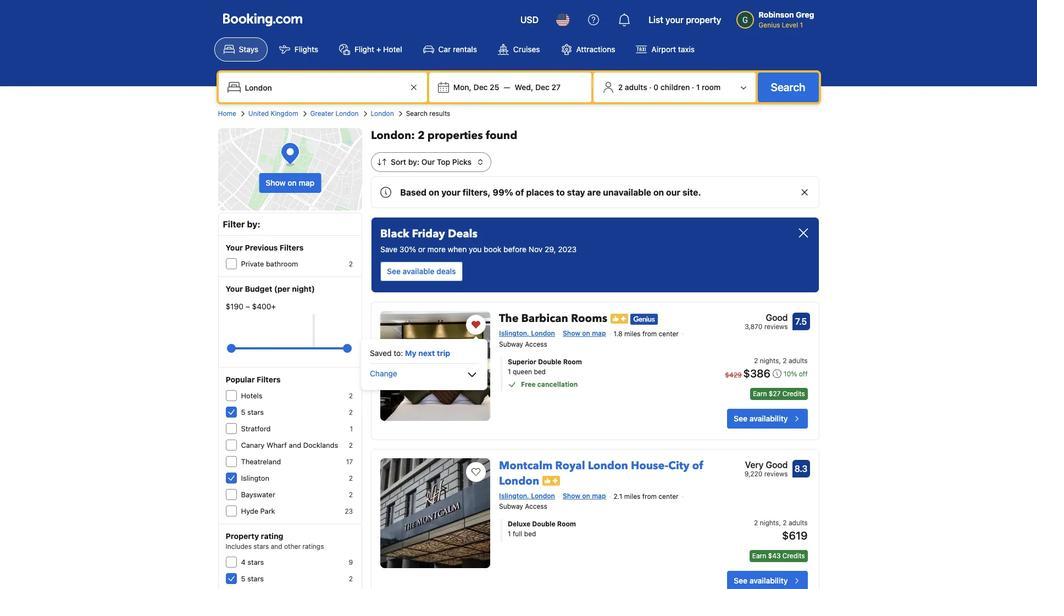 Task type: locate. For each thing, give the bounding box(es) containing it.
access up deluxe double room 1 full bed
[[525, 503, 547, 511]]

your up the $190
[[226, 284, 243, 294]]

2 islington, from the top
[[499, 492, 530, 500]]

center down city
[[659, 492, 679, 501]]

nights up "$43"
[[760, 519, 779, 528]]

search for search results
[[406, 109, 428, 118]]

1 horizontal spatial dec
[[536, 82, 550, 92]]

stars down rating
[[254, 543, 269, 551]]

london up deluxe double room 1 full bed
[[531, 492, 555, 500]]

popular
[[226, 375, 255, 384]]

1 vertical spatial of
[[693, 458, 704, 473]]

room
[[563, 358, 582, 366], [557, 520, 576, 529]]

1 availability from the top
[[750, 414, 788, 423]]

your left filters,
[[442, 188, 461, 197]]

1 vertical spatial see
[[734, 414, 748, 423]]

1 inside 2 adults · 0 children · 1 room button
[[697, 82, 700, 92]]

room down 2.1 miles from center subway access
[[557, 520, 576, 529]]

1 left full
[[508, 530, 511, 539]]

0 vertical spatial credits
[[783, 390, 805, 398]]

0 horizontal spatial search
[[406, 109, 428, 118]]

your
[[226, 243, 243, 252], [226, 284, 243, 294]]

sort
[[391, 157, 406, 167]]

0 vertical spatial adults
[[625, 82, 648, 92]]

see availability link
[[728, 409, 808, 429], [728, 572, 808, 589]]

· right children
[[692, 82, 695, 92]]

off
[[799, 370, 808, 378]]

london right greater
[[336, 109, 359, 118]]

0 vertical spatial earn
[[753, 390, 767, 398]]

islington, up "deluxe" on the bottom
[[499, 492, 530, 500]]

0 vertical spatial availability
[[750, 414, 788, 423]]

·
[[650, 82, 652, 92], [692, 82, 695, 92]]

miles inside 1.8 miles from center subway access
[[625, 330, 641, 338]]

1 vertical spatial 5
[[241, 575, 245, 583]]

from
[[643, 330, 657, 338], [643, 492, 657, 501]]

1 center from the top
[[659, 330, 679, 338]]

2 vertical spatial show
[[563, 492, 581, 500]]

center right 1.8
[[659, 330, 679, 338]]

0 vertical spatial search
[[771, 81, 806, 93]]

1 vertical spatial 5 stars
[[241, 575, 264, 583]]

room for deluxe double room 1 full bed
[[557, 520, 576, 529]]

london: 2 properties found
[[371, 128, 518, 143]]

1 vertical spatial nights
[[760, 519, 779, 528]]

islington, down the the
[[499, 329, 530, 338]]

from inside 2.1 miles from center subway access
[[643, 492, 657, 501]]

1 dec from the left
[[474, 82, 488, 92]]

dec left 27
[[536, 82, 550, 92]]

2 · from the left
[[692, 82, 695, 92]]

from for rooms
[[643, 330, 657, 338]]

islington, london down barbican at the bottom right of the page
[[499, 329, 555, 338]]

0 vertical spatial islington,
[[499, 329, 530, 338]]

level
[[782, 21, 799, 29]]

and down rating
[[271, 543, 282, 551]]

filter
[[223, 219, 245, 229]]

list
[[649, 15, 664, 25]]

0 vertical spatial see availability link
[[728, 409, 808, 429]]

bed down superior double room
[[534, 368, 546, 376]]

5 stars down hotels
[[241, 408, 264, 417]]

show for the
[[563, 329, 581, 338]]

1 vertical spatial and
[[271, 543, 282, 551]]

1 vertical spatial miles
[[624, 492, 641, 501]]

2 dec from the left
[[536, 82, 550, 92]]

access
[[525, 340, 547, 348], [525, 503, 547, 511]]

credits right $27
[[783, 390, 805, 398]]

1 horizontal spatial your
[[666, 15, 684, 25]]

1 vertical spatial double
[[532, 520, 556, 529]]

wharf
[[267, 441, 287, 450]]

0 vertical spatial show on map
[[266, 178, 315, 188]]

2 see availability link from the top
[[728, 572, 808, 589]]

1 horizontal spatial by:
[[408, 157, 420, 167]]

reviews right 3,870
[[765, 323, 788, 331]]

greg
[[796, 10, 815, 19]]

by: right filter
[[247, 219, 260, 229]]

adults up the $619 at the bottom
[[789, 519, 808, 528]]

2 vertical spatial adults
[[789, 519, 808, 528]]

0 vertical spatial miles
[[625, 330, 641, 338]]

2 see availability from the top
[[734, 576, 788, 586]]

1 vertical spatial see availability link
[[728, 572, 808, 589]]

1 credits from the top
[[783, 390, 805, 398]]

your right list
[[666, 15, 684, 25]]

adults inside button
[[625, 82, 648, 92]]

center inside 1.8 miles from center subway access
[[659, 330, 679, 338]]

filters up bathroom on the top of page
[[280, 243, 304, 252]]

0 vertical spatial center
[[659, 330, 679, 338]]

2 nights from the top
[[760, 519, 779, 528]]

adults for 2 nights , 2 adults
[[789, 357, 808, 365]]

free
[[521, 380, 536, 389]]

adults for 2 nights , 2 adults $619
[[789, 519, 808, 528]]

1 · from the left
[[650, 82, 652, 92]]

0 horizontal spatial dec
[[474, 82, 488, 92]]

earn for the barbican rooms
[[753, 390, 767, 398]]

0 vertical spatial room
[[563, 358, 582, 366]]

my next trip link
[[405, 349, 450, 358]]

2 availability from the top
[[750, 576, 788, 586]]

room up cancellation
[[563, 358, 582, 366]]

booking.com image
[[223, 13, 302, 26]]

0 vertical spatial good
[[766, 313, 788, 323]]

your account menu robinson greg genius level 1 element
[[737, 5, 819, 30]]

$190 – $400+
[[226, 302, 276, 311]]

see available deals
[[387, 267, 456, 276]]

0 vertical spatial islington, london
[[499, 329, 555, 338]]

1 vertical spatial by:
[[247, 219, 260, 229]]

0 vertical spatial nights
[[760, 357, 779, 365]]

show on map for montcalm
[[563, 492, 606, 500]]

islington, london for the
[[499, 329, 555, 338]]

double inside deluxe double room 1 full bed
[[532, 520, 556, 529]]

airport taxis link
[[627, 37, 704, 62]]

from right 1.8
[[643, 330, 657, 338]]

access inside 1.8 miles from center subway access
[[525, 340, 547, 348]]

2 credits from the top
[[783, 552, 805, 561]]

0 vertical spatial show
[[266, 178, 286, 188]]

islington, london up "deluxe" on the bottom
[[499, 492, 555, 500]]

group
[[231, 340, 348, 357]]

this property is part of our preferred plus program. it's committed to providing outstanding service and excellent value. it'll pay us a higher commission if you make a booking. image for london
[[543, 476, 560, 486]]

0 vertical spatial your
[[666, 15, 684, 25]]

property rating includes stars and other ratings
[[226, 532, 324, 551]]

1 horizontal spatial search
[[771, 81, 806, 93]]

credits for the barbican rooms
[[783, 390, 805, 398]]

your for your previous filters
[[226, 243, 243, 252]]

scored 7.5 element
[[793, 313, 810, 330]]

0 vertical spatial map
[[299, 178, 315, 188]]

double up free cancellation
[[538, 358, 562, 366]]

1 vertical spatial show
[[563, 329, 581, 338]]

1 vertical spatial see availability
[[734, 576, 788, 586]]

0 horizontal spatial ·
[[650, 82, 652, 92]]

1 vertical spatial bed
[[524, 530, 536, 539]]

4
[[241, 558, 246, 567]]

0 vertical spatial from
[[643, 330, 657, 338]]

car rentals link
[[414, 37, 487, 62]]

1 your from the top
[[226, 243, 243, 252]]

2 access from the top
[[525, 503, 547, 511]]

london
[[336, 109, 359, 118], [371, 109, 394, 118], [531, 329, 555, 338], [588, 458, 628, 473], [499, 474, 540, 489], [531, 492, 555, 500]]

1 vertical spatial center
[[659, 492, 679, 501]]

stays link
[[214, 37, 268, 62]]

my
[[405, 349, 417, 358]]

1 reviews from the top
[[765, 323, 788, 331]]

your inside "link"
[[666, 15, 684, 25]]

miles right 2.1
[[624, 492, 641, 501]]

0 vertical spatial 5
[[241, 408, 245, 417]]

search inside search button
[[771, 81, 806, 93]]

room inside superior double room link
[[563, 358, 582, 366]]

1.8
[[614, 330, 623, 338]]

2 reviews from the top
[[765, 470, 788, 478]]

the barbican rooms image
[[381, 311, 490, 421]]

are
[[588, 188, 601, 197]]

flight
[[355, 45, 374, 54]]

subway inside 1.8 miles from center subway access
[[499, 340, 523, 348]]

1 inside robinson greg genius level 1
[[800, 21, 803, 29]]

found
[[486, 128, 518, 143]]

1 vertical spatial your
[[226, 284, 243, 294]]

Where are you going? field
[[241, 78, 407, 97]]

0 vertical spatial by:
[[408, 157, 420, 167]]

1 vertical spatial islington,
[[499, 492, 530, 500]]

1 vertical spatial islington, london
[[499, 492, 555, 500]]

london up london:
[[371, 109, 394, 118]]

1 vertical spatial your
[[442, 188, 461, 197]]

availability down $27
[[750, 414, 788, 423]]

black
[[381, 227, 409, 241]]

0 vertical spatial double
[[538, 358, 562, 366]]

private
[[241, 260, 264, 268]]

1 horizontal spatial of
[[693, 458, 704, 473]]

1 , from the top
[[779, 357, 781, 365]]

0 vertical spatial subway
[[499, 340, 523, 348]]

1 vertical spatial subway
[[499, 503, 523, 511]]

2 from from the top
[[643, 492, 657, 501]]

from inside 1.8 miles from center subway access
[[643, 330, 657, 338]]

, inside the 2 nights , 2 adults $619
[[779, 519, 781, 528]]

2 5 from the top
[[241, 575, 245, 583]]

1 islington, london from the top
[[499, 329, 555, 338]]

subway up superior
[[499, 340, 523, 348]]

0 vertical spatial ,
[[779, 357, 781, 365]]

2 miles from the top
[[624, 492, 641, 501]]

bathroom
[[266, 260, 298, 268]]

2 your from the top
[[226, 284, 243, 294]]

by: left our
[[408, 157, 420, 167]]

1 vertical spatial room
[[557, 520, 576, 529]]

good left scored 7.5 element
[[766, 313, 788, 323]]

credits
[[783, 390, 805, 398], [783, 552, 805, 561]]

0 vertical spatial see
[[387, 267, 401, 276]]

map for the
[[592, 329, 606, 338]]

see availability for the barbican rooms
[[734, 414, 788, 423]]

0 vertical spatial access
[[525, 340, 547, 348]]

genius
[[759, 21, 780, 29]]

scored 8.3 element
[[793, 460, 810, 478]]

of for city
[[693, 458, 704, 473]]

5 stars
[[241, 408, 264, 417], [241, 575, 264, 583]]

stars up stratford at the left of page
[[247, 408, 264, 417]]

london down barbican at the bottom right of the page
[[531, 329, 555, 338]]

and
[[289, 441, 301, 450], [271, 543, 282, 551]]

of right 99%
[[516, 188, 524, 197]]

filters up hotels
[[257, 375, 281, 384]]

trip
[[437, 349, 450, 358]]

0 horizontal spatial of
[[516, 188, 524, 197]]

miles for rooms
[[625, 330, 641, 338]]

0 vertical spatial reviews
[[765, 323, 788, 331]]

1 nights from the top
[[760, 357, 779, 365]]

more
[[428, 245, 446, 254]]

this property is part of our preferred plus program. it's committed to providing outstanding service and excellent value. it'll pay us a higher commission if you make a booking. image for rooms
[[611, 314, 629, 324]]

superior double room
[[508, 358, 582, 366]]

access up superior double room
[[525, 340, 547, 348]]

2 vertical spatial map
[[592, 492, 606, 500]]

attractions
[[577, 45, 616, 54]]

0 vertical spatial your
[[226, 243, 243, 252]]

this property is part of our preferred plus program. it's committed to providing outstanding service and excellent value. it'll pay us a higher commission if you make a booking. image
[[611, 314, 629, 324], [543, 476, 560, 486], [543, 476, 560, 486]]

,
[[779, 357, 781, 365], [779, 519, 781, 528]]

you
[[469, 245, 482, 254]]

· left 0
[[650, 82, 652, 92]]

double right "deluxe" on the bottom
[[532, 520, 556, 529]]

room inside deluxe double room 1 full bed
[[557, 520, 576, 529]]

2 5 stars from the top
[[241, 575, 264, 583]]

center for montcalm royal london house-city of london
[[659, 492, 679, 501]]

show on map inside button
[[266, 178, 315, 188]]

genius discounts available at this property. image
[[631, 314, 658, 325], [631, 314, 658, 325]]

adults up 10% off
[[789, 357, 808, 365]]

1 from from the top
[[643, 330, 657, 338]]

1 vertical spatial search
[[406, 109, 428, 118]]

adults inside the 2 nights , 2 adults $619
[[789, 519, 808, 528]]

1 vertical spatial map
[[592, 329, 606, 338]]

see availability link down "$43"
[[728, 572, 808, 589]]

search
[[771, 81, 806, 93], [406, 109, 428, 118]]

see availability down "$43"
[[734, 576, 788, 586]]

black friday deals save 30% or more when you book before nov 29, 2023
[[381, 227, 577, 254]]

usd button
[[514, 7, 545, 33]]

docklands
[[303, 441, 338, 450]]

–
[[246, 302, 250, 311]]

map for montcalm
[[592, 492, 606, 500]]

adults left 0
[[625, 82, 648, 92]]

earn $43 credits
[[753, 552, 805, 561]]

good inside "very good 9,220 reviews"
[[766, 460, 788, 470]]

and right wharf
[[289, 441, 301, 450]]

1 down greg
[[800, 21, 803, 29]]

map
[[299, 178, 315, 188], [592, 329, 606, 338], [592, 492, 606, 500]]

access for montcalm
[[525, 503, 547, 511]]

1 vertical spatial availability
[[750, 576, 788, 586]]

subway up "deluxe" on the bottom
[[499, 503, 523, 511]]

1 good from the top
[[766, 313, 788, 323]]

2 , from the top
[[779, 519, 781, 528]]

credits right "$43"
[[783, 552, 805, 561]]

2 subway from the top
[[499, 503, 523, 511]]

1 vertical spatial ,
[[779, 519, 781, 528]]

0 vertical spatial and
[[289, 441, 301, 450]]

0 vertical spatial see availability
[[734, 414, 788, 423]]

islington, for the barbican rooms
[[499, 329, 530, 338]]

1 islington, from the top
[[499, 329, 530, 338]]

access inside 2.1 miles from center subway access
[[525, 503, 547, 511]]

your
[[666, 15, 684, 25], [442, 188, 461, 197]]

, for 2 nights , 2 adults
[[779, 357, 781, 365]]

1 vertical spatial from
[[643, 492, 657, 501]]

5 down hotels
[[241, 408, 245, 417]]

dec
[[474, 82, 488, 92], [536, 82, 550, 92]]

good right very on the bottom of the page
[[766, 460, 788, 470]]

9,220
[[745, 470, 763, 478]]

0 vertical spatial of
[[516, 188, 524, 197]]

0 horizontal spatial by:
[[247, 219, 260, 229]]

nights inside the 2 nights , 2 adults $619
[[760, 519, 779, 528]]

1 left room
[[697, 82, 700, 92]]

center for the barbican rooms
[[659, 330, 679, 338]]

see availability down $27
[[734, 414, 788, 423]]

from down house-
[[643, 492, 657, 501]]

2 vertical spatial see
[[734, 576, 748, 586]]

2 inside 'element'
[[418, 128, 425, 143]]

availability for the barbican rooms
[[750, 414, 788, 423]]

miles inside 2.1 miles from center subway access
[[624, 492, 641, 501]]

see for montcalm royal london house-city of london
[[734, 576, 748, 586]]

islington
[[241, 474, 269, 483]]

center inside 2.1 miles from center subway access
[[659, 492, 679, 501]]

1 up 17
[[350, 425, 353, 433]]

1 vertical spatial credits
[[783, 552, 805, 561]]

bed right full
[[524, 530, 536, 539]]

5 down 4 at the bottom
[[241, 575, 245, 583]]

1 vertical spatial reviews
[[765, 470, 788, 478]]

filters,
[[463, 188, 491, 197]]

1 vertical spatial show on map
[[563, 329, 606, 338]]

earn left $27
[[753, 390, 767, 398]]

earn left "$43"
[[753, 552, 767, 561]]

2 vertical spatial show on map
[[563, 492, 606, 500]]

mon, dec 25 button
[[449, 78, 504, 97]]

1 vertical spatial earn
[[753, 552, 767, 561]]

5 for 4 stars
[[241, 575, 245, 583]]

see inside button
[[387, 267, 401, 276]]

5
[[241, 408, 245, 417], [241, 575, 245, 583]]

2 inside button
[[618, 82, 623, 92]]

0 horizontal spatial and
[[271, 543, 282, 551]]

1 access from the top
[[525, 340, 547, 348]]

your down filter
[[226, 243, 243, 252]]

of
[[516, 188, 524, 197], [693, 458, 704, 473]]

1 5 from the top
[[241, 408, 245, 417]]

picks
[[452, 157, 472, 167]]

nights up $386
[[760, 357, 779, 365]]

of right city
[[693, 458, 704, 473]]

sort by: our top picks
[[391, 157, 472, 167]]

1 vertical spatial good
[[766, 460, 788, 470]]

1 miles from the top
[[625, 330, 641, 338]]

reviews inside 'good 3,870 reviews'
[[765, 323, 788, 331]]

stars
[[247, 408, 264, 417], [254, 543, 269, 551], [248, 558, 264, 567], [247, 575, 264, 583]]

1 see availability link from the top
[[728, 409, 808, 429]]

subway inside 2.1 miles from center subway access
[[499, 503, 523, 511]]

earn
[[753, 390, 767, 398], [753, 552, 767, 561]]

2.1 miles from center subway access
[[499, 492, 679, 511]]

of inside the "montcalm royal london house-city of london"
[[693, 458, 704, 473]]

flights link
[[270, 37, 328, 62]]

2 good from the top
[[766, 460, 788, 470]]

2 center from the top
[[659, 492, 679, 501]]

0 vertical spatial 5 stars
[[241, 408, 264, 417]]

list your property
[[649, 15, 722, 25]]

5 stars down 4 stars
[[241, 575, 264, 583]]

good
[[766, 313, 788, 323], [766, 460, 788, 470]]

1 subway from the top
[[499, 340, 523, 348]]

9
[[349, 559, 353, 567]]

0
[[654, 82, 659, 92]]

$400+
[[252, 302, 276, 311]]

1 5 stars from the top
[[241, 408, 264, 417]]

miles right 1.8
[[625, 330, 641, 338]]

united kingdom
[[248, 109, 298, 118]]

1 horizontal spatial ·
[[692, 82, 695, 92]]

1 vertical spatial adults
[[789, 357, 808, 365]]

availability down "$43"
[[750, 576, 788, 586]]

or
[[418, 245, 426, 254]]

your budget (per night)
[[226, 284, 315, 294]]

dec left 25
[[474, 82, 488, 92]]

5 stars for 4 stars
[[241, 575, 264, 583]]

see availability link down $27
[[728, 409, 808, 429]]

reviews
[[765, 323, 788, 331], [765, 470, 788, 478]]

see
[[387, 267, 401, 276], [734, 414, 748, 423], [734, 576, 748, 586]]

reviews right 9,220
[[765, 470, 788, 478]]

2 islington, london from the top
[[499, 492, 555, 500]]

1 see availability from the top
[[734, 414, 788, 423]]

islington,
[[499, 329, 530, 338], [499, 492, 530, 500]]

barbican
[[522, 311, 569, 326]]

islington, for montcalm royal london house-city of london
[[499, 492, 530, 500]]

1 vertical spatial access
[[525, 503, 547, 511]]

subway for the barbican rooms
[[499, 340, 523, 348]]

stays
[[239, 45, 258, 54]]



Task type: describe. For each thing, give the bounding box(es) containing it.
car rentals
[[439, 45, 477, 54]]

united
[[248, 109, 269, 118]]

earn for montcalm royal london house-city of london
[[753, 552, 767, 561]]

29,
[[545, 245, 556, 254]]

london up 2.1
[[588, 458, 628, 473]]

miles for london
[[624, 492, 641, 501]]

1 inside deluxe double room 1 full bed
[[508, 530, 511, 539]]

cruises
[[514, 45, 540, 54]]

nights for 2 nights , 2 adults
[[760, 357, 779, 365]]

0 horizontal spatial your
[[442, 188, 461, 197]]

robinson greg genius level 1
[[759, 10, 815, 29]]

search results updated. london: 2 properties found. applied filters: 5 stars, islington, fitness center. element
[[371, 128, 820, 144]]

2.1
[[614, 492, 623, 501]]

stars down 4 stars
[[247, 575, 264, 583]]

canary wharf and docklands
[[241, 441, 338, 450]]

night)
[[292, 284, 315, 294]]

ratings
[[303, 543, 324, 551]]

before
[[504, 245, 527, 254]]

nov
[[529, 245, 543, 254]]

saved
[[370, 349, 392, 358]]

deals
[[437, 267, 456, 276]]

0 vertical spatial bed
[[534, 368, 546, 376]]

by: for filter
[[247, 219, 260, 229]]

7.5
[[796, 317, 807, 327]]

house-
[[631, 458, 669, 473]]

deluxe double room 1 full bed
[[508, 520, 576, 539]]

city
[[669, 458, 690, 473]]

change button
[[370, 368, 479, 382]]

stars inside property rating includes stars and other ratings
[[254, 543, 269, 551]]

of for 99%
[[516, 188, 524, 197]]

royal
[[556, 458, 585, 473]]

2023
[[558, 245, 577, 254]]

show for montcalm
[[563, 492, 581, 500]]

see availability link for the barbican rooms
[[728, 409, 808, 429]]

+
[[376, 45, 381, 54]]

hotel
[[383, 45, 402, 54]]

show on map button
[[259, 173, 321, 193]]

the barbican rooms
[[499, 311, 608, 326]]

map inside button
[[299, 178, 315, 188]]

other
[[284, 543, 301, 551]]

places
[[526, 188, 554, 197]]

from for london
[[643, 492, 657, 501]]

see availability link for montcalm royal london house-city of london
[[728, 572, 808, 589]]

greater
[[310, 109, 334, 118]]

hyde park
[[241, 507, 275, 516]]

10% off
[[784, 370, 808, 378]]

friday
[[412, 227, 445, 241]]

stars right 4 at the bottom
[[248, 558, 264, 567]]

taxis
[[678, 45, 695, 54]]

room for superior double room
[[563, 358, 582, 366]]

show on map for the
[[563, 329, 606, 338]]

good element
[[745, 311, 788, 324]]

book
[[484, 245, 502, 254]]

0 vertical spatial filters
[[280, 243, 304, 252]]

your for your budget (per night)
[[226, 284, 243, 294]]

1 left queen
[[508, 368, 511, 376]]

kingdom
[[271, 109, 298, 118]]

change
[[370, 369, 397, 378]]

hotels
[[241, 391, 263, 400]]

montcalm royal london house-city of london
[[499, 458, 704, 489]]

filter by:
[[223, 219, 260, 229]]

available
[[403, 267, 435, 276]]

subway for montcalm royal london house-city of london
[[499, 503, 523, 511]]

search button
[[758, 73, 819, 102]]

$429
[[725, 371, 742, 379]]

deluxe
[[508, 520, 531, 529]]

show inside button
[[266, 178, 286, 188]]

property
[[686, 15, 722, 25]]

greater london
[[310, 109, 359, 118]]

home link
[[218, 109, 236, 119]]

and inside property rating includes stars and other ratings
[[271, 543, 282, 551]]

double for deluxe
[[532, 520, 556, 529]]

private bathroom
[[241, 260, 298, 268]]

1 horizontal spatial and
[[289, 441, 301, 450]]

car
[[439, 45, 451, 54]]

reviews inside "very good 9,220 reviews"
[[765, 470, 788, 478]]

access for the
[[525, 340, 547, 348]]

rooms
[[571, 311, 608, 326]]

wed,
[[515, 82, 534, 92]]

airport
[[652, 45, 676, 54]]

greater london link
[[310, 109, 359, 119]]

queen
[[513, 368, 532, 376]]

full
[[513, 530, 523, 539]]

robinson
[[759, 10, 794, 19]]

2 adults · 0 children · 1 room button
[[598, 77, 751, 98]]

montcalm royal london house-city of london image
[[381, 458, 490, 568]]

5 for hotels
[[241, 408, 245, 417]]

next
[[419, 349, 435, 358]]

1 vertical spatial filters
[[257, 375, 281, 384]]

availability for montcalm royal london house-city of london
[[750, 576, 788, 586]]

by: for sort
[[408, 157, 420, 167]]

see available deals button
[[381, 262, 463, 282]]

london inside greater london link
[[336, 109, 359, 118]]

earn $27 credits
[[753, 390, 805, 398]]

, for 2 nights , 2 adults $619
[[779, 519, 781, 528]]

results
[[430, 109, 451, 118]]

this property is part of our preferred plus program. it's committed to providing outstanding service and excellent value. it'll pay us a higher commission if you make a booking. image
[[611, 314, 629, 324]]

bed inside deluxe double room 1 full bed
[[524, 530, 536, 539]]

10%
[[784, 370, 797, 378]]

deluxe double room link
[[508, 520, 694, 530]]

see for the barbican rooms
[[734, 414, 748, 423]]

stay
[[567, 188, 585, 197]]

popular filters
[[226, 375, 281, 384]]

budget
[[245, 284, 272, 294]]

free cancellation
[[521, 380, 578, 389]]

27
[[552, 82, 561, 92]]

$190
[[226, 302, 244, 311]]

flights
[[295, 45, 318, 54]]

search for search
[[771, 81, 806, 93]]

islington, london for montcalm
[[499, 492, 555, 500]]

credits for montcalm royal london house-city of london
[[783, 552, 805, 561]]

$27
[[769, 390, 781, 398]]

to
[[556, 188, 565, 197]]

montcalm
[[499, 458, 553, 473]]

superior
[[508, 358, 537, 366]]

our
[[666, 188, 681, 197]]

top
[[437, 157, 450, 167]]

unavailable
[[603, 188, 652, 197]]

when
[[448, 245, 467, 254]]

list your property link
[[642, 7, 728, 33]]

double for superior
[[538, 358, 562, 366]]

5 stars for hotels
[[241, 408, 264, 417]]

see availability for montcalm royal london house-city of london
[[734, 576, 788, 586]]

good inside 'good 3,870 reviews'
[[766, 313, 788, 323]]

stratford
[[241, 424, 271, 433]]

good 3,870 reviews
[[745, 313, 788, 331]]

very good element
[[745, 458, 788, 472]]

23
[[345, 508, 353, 516]]

nights for 2 nights , 2 adults $619
[[760, 519, 779, 528]]

your previous filters
[[226, 243, 304, 252]]

properties
[[428, 128, 483, 143]]

our
[[422, 157, 435, 167]]

8.3
[[795, 464, 808, 474]]

on inside button
[[288, 178, 297, 188]]

canary
[[241, 441, 265, 450]]

london down the montcalm
[[499, 474, 540, 489]]



Task type: vqa. For each thing, say whether or not it's contained in the screenshot.
Save
yes



